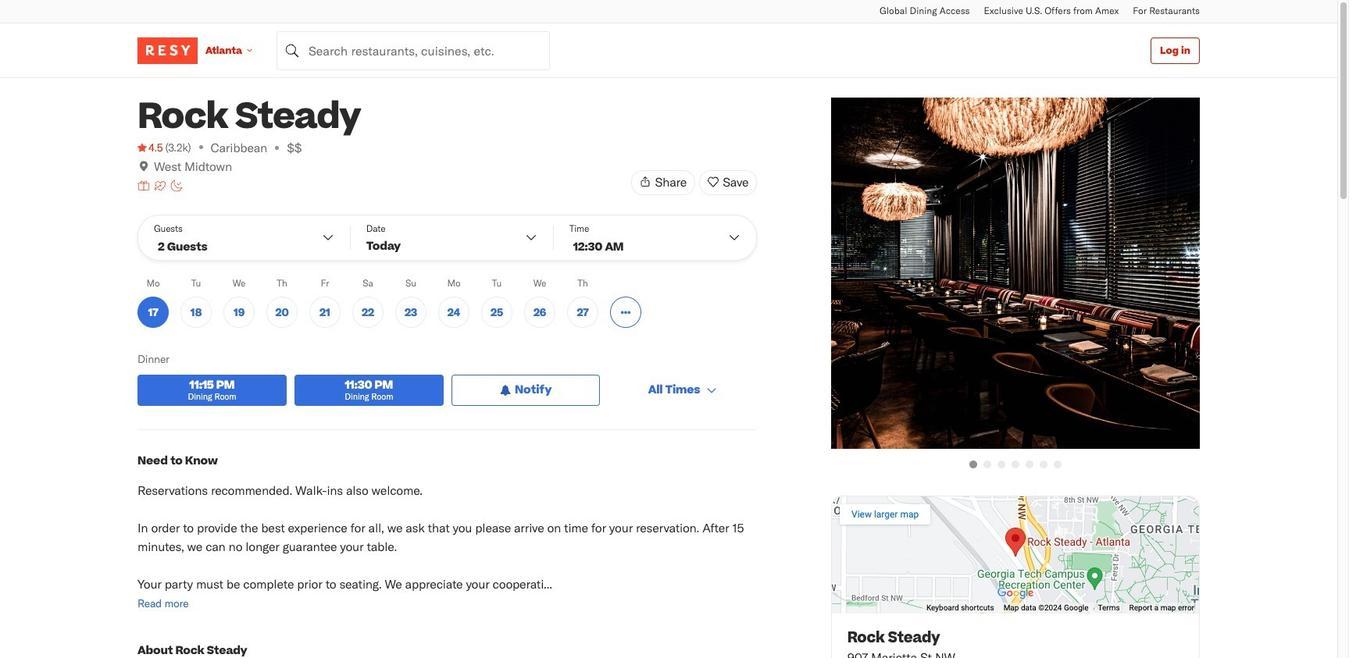 Task type: vqa. For each thing, say whether or not it's contained in the screenshot.
4.8 out of 5 stars image at left top
no



Task type: describe. For each thing, give the bounding box(es) containing it.
4.5 out of 5 stars image
[[138, 140, 163, 156]]

Search restaurants, cuisines, etc. text field
[[277, 31, 550, 70]]



Task type: locate. For each thing, give the bounding box(es) containing it.
None field
[[277, 31, 550, 70]]



